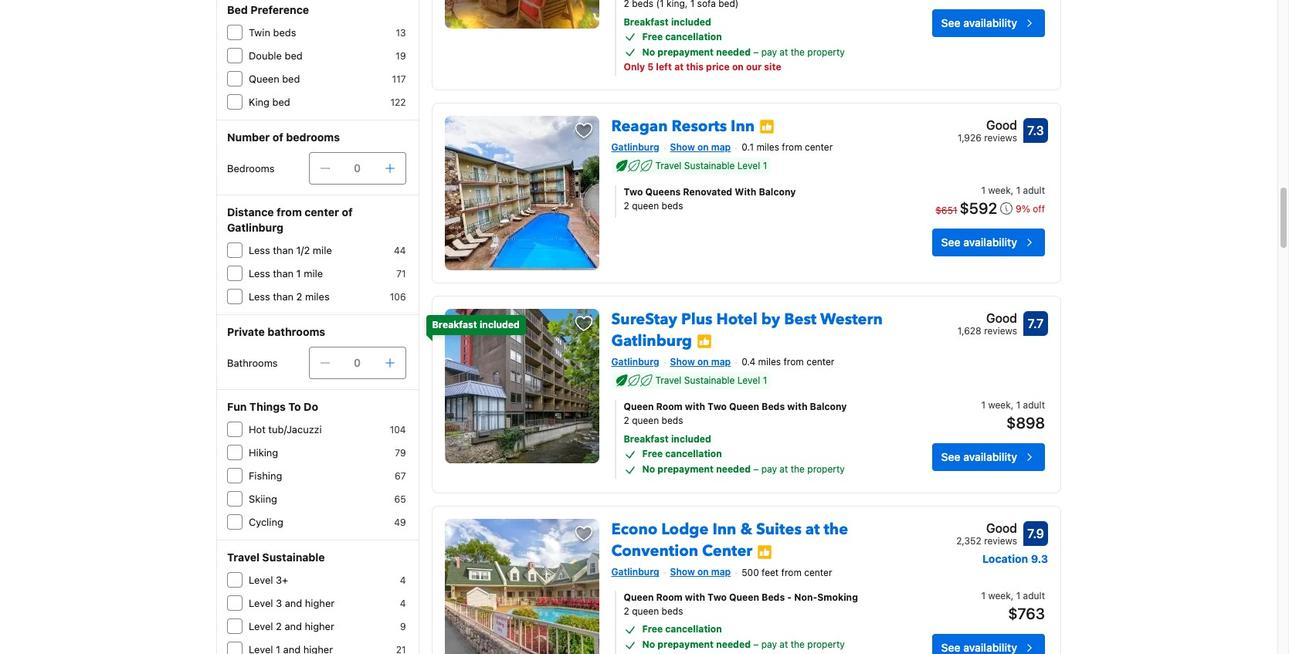 Task type: locate. For each thing, give the bounding box(es) containing it.
queen inside 2 queen beds breakfast included
[[632, 415, 659, 427]]

needed up price
[[716, 46, 751, 58]]

0 vertical spatial queen
[[632, 200, 659, 212]]

1 needed from the top
[[716, 46, 751, 58]]

breakfast
[[624, 16, 669, 28], [432, 319, 477, 330], [624, 434, 669, 445]]

travel sustainable level 1 up queen room with two queen beds with balcony
[[656, 375, 767, 387]]

reviews for surestay plus hotel by best western gatlinburg
[[984, 325, 1017, 337]]

queen inside the two queens renovated with balcony 2 queen beds
[[632, 200, 659, 212]]

0.1 miles from center
[[742, 142, 833, 153]]

1 vertical spatial room
[[656, 592, 683, 604]]

1 vertical spatial miles
[[305, 290, 330, 303]]

show on map for resorts
[[670, 141, 731, 153]]

500 feet from center
[[742, 567, 832, 579]]

king bed
[[249, 96, 290, 108]]

1 travel sustainable level 1 from the top
[[656, 160, 767, 172]]

1 map from the top
[[711, 141, 731, 153]]

reviews up 'location'
[[984, 536, 1017, 547]]

week for econo lodge inn & suites at the convention center
[[988, 590, 1011, 602]]

lodge
[[662, 520, 709, 540]]

3 availability from the top
[[964, 451, 1017, 464]]

2 room from the top
[[656, 592, 683, 604]]

travel up level 3+
[[227, 551, 260, 564]]

3 see availability from the top
[[941, 451, 1017, 464]]

2 see availability from the top
[[941, 236, 1017, 249]]

two down the center
[[708, 592, 727, 604]]

2 vertical spatial week
[[988, 590, 1011, 602]]

western
[[820, 309, 883, 330]]

1 cancellation from the top
[[665, 31, 722, 42]]

less up less than 1 mile
[[249, 244, 270, 256]]

2 vertical spatial see
[[941, 451, 961, 464]]

2 vertical spatial reviews
[[984, 536, 1017, 547]]

at inside econo lodge inn & suites at the convention center
[[806, 520, 820, 540]]

1 free cancellation from the top
[[642, 31, 722, 42]]

1 no from the top
[[642, 46, 655, 58]]

3 needed from the top
[[716, 639, 751, 651]]

beds for suites
[[762, 592, 785, 604]]

map left 0.1 at right top
[[711, 141, 731, 153]]

on down plus
[[698, 356, 709, 367]]

1 vertical spatial adult
[[1023, 400, 1045, 411]]

no down 2 queen beds breakfast included
[[642, 464, 655, 476]]

2 vertical spatial two
[[708, 592, 727, 604]]

this property is part of our preferred partner program. it's committed to providing excellent service and good value. it'll pay us a higher commission if you make a booking. image
[[760, 119, 775, 135], [760, 119, 775, 135], [697, 334, 712, 349], [757, 545, 773, 560]]

on
[[732, 61, 744, 72], [698, 141, 709, 153], [698, 356, 709, 367], [698, 567, 709, 578]]

0 vertical spatial free
[[642, 31, 663, 42]]

reagan resorts inn link
[[612, 109, 755, 136]]

inn inside econo lodge inn & suites at the convention center
[[713, 520, 737, 540]]

no
[[642, 46, 655, 58], [642, 464, 655, 476], [642, 639, 655, 651]]

center for reagan resorts inn
[[805, 142, 833, 153]]

0.1
[[742, 142, 754, 153]]

3 reviews from the top
[[984, 536, 1017, 547]]

included
[[671, 16, 711, 28], [480, 319, 520, 330], [671, 434, 711, 445]]

7.9
[[1028, 527, 1044, 541]]

– down queen room with two queen beds with balcony link
[[754, 464, 759, 476]]

beds down preference
[[273, 26, 296, 39]]

0 vertical spatial show on map
[[670, 141, 731, 153]]

2
[[624, 200, 630, 212], [296, 290, 302, 303], [624, 415, 630, 427], [624, 606, 630, 618], [276, 620, 282, 633]]

1 vertical spatial of
[[342, 206, 353, 219]]

from right 0.1 at right top
[[782, 142, 802, 153]]

see for surestay plus hotel by best western gatlinburg
[[941, 451, 961, 464]]

0 vertical spatial this property is part of our preferred partner program. it's committed to providing excellent service and good value. it'll pay us a higher commission if you make a booking. image
[[697, 334, 712, 349]]

from up less than 1/2 mile
[[277, 206, 302, 219]]

at right suites
[[806, 520, 820, 540]]

0 horizontal spatial this property is part of our preferred partner program. it's committed to providing excellent service and good value. it'll pay us a higher commission if you make a booking. image
[[697, 334, 712, 349]]

2 inside 2 queen beds breakfast included
[[624, 415, 630, 427]]

inn for lodge
[[713, 520, 737, 540]]

1 vertical spatial no
[[642, 464, 655, 476]]

good element left 7.7
[[958, 309, 1017, 327]]

1 good from the top
[[987, 118, 1017, 132]]

3 less from the top
[[249, 290, 270, 303]]

queen room with two queen beds - non-smoking
[[624, 592, 858, 604]]

2 adult from the top
[[1023, 400, 1045, 411]]

week up $898
[[988, 400, 1011, 411]]

two for lodge
[[708, 592, 727, 604]]

1 vertical spatial 0
[[354, 356, 361, 369]]

0 vertical spatial bed
[[285, 49, 303, 62]]

with up 2 queen beds breakfast included
[[685, 401, 705, 413]]

off
[[1033, 204, 1045, 215]]

less up the less than 2 miles
[[249, 267, 270, 280]]

1 vertical spatial map
[[711, 356, 731, 367]]

2 vertical spatial pay
[[762, 639, 777, 651]]

level down 0.1 at right top
[[738, 160, 760, 172]]

1 beds from the top
[[762, 401, 785, 413]]

to
[[288, 400, 301, 413]]

of inside 'distance from center of gatlinburg'
[[342, 206, 353, 219]]

1 pay from the top
[[762, 46, 777, 58]]

than left 1/2
[[273, 244, 294, 256]]

no prepayment needed – pay at the property down queen room with two queen beds - non-smoking
[[642, 639, 845, 651]]

1 vertical spatial queen
[[632, 415, 659, 427]]

1 vertical spatial property
[[808, 464, 845, 476]]

from
[[782, 142, 802, 153], [277, 206, 302, 219], [784, 357, 804, 368], [782, 567, 802, 579]]

with for gatlinburg
[[685, 401, 705, 413]]

1 vertical spatial free cancellation
[[642, 448, 722, 460]]

2 queen from the top
[[632, 415, 659, 427]]

1 vertical spatial 4
[[400, 598, 406, 610]]

2 vertical spatial no prepayment needed – pay at the property
[[642, 639, 845, 651]]

1 vertical spatial inn
[[713, 520, 737, 540]]

bed
[[227, 3, 248, 16]]

good 1,926 reviews
[[958, 118, 1017, 143]]

1 and from the top
[[285, 597, 302, 610]]

1 down 'location'
[[982, 590, 986, 602]]

travel up 2 queen beds breakfast included
[[656, 375, 682, 387]]

1 vertical spatial see availability
[[941, 236, 1017, 249]]

less than 1 mile
[[249, 267, 323, 280]]

1 vertical spatial cancellation
[[665, 448, 722, 460]]

two left queens
[[624, 187, 643, 198]]

level left 3
[[249, 597, 273, 610]]

0 vertical spatial breakfast included
[[624, 16, 711, 28]]

500
[[742, 567, 759, 579]]

2 vertical spatial than
[[273, 290, 294, 303]]

2 map from the top
[[711, 356, 731, 367]]

beds inside 2 queen beds breakfast included
[[662, 415, 683, 427]]

3 show on map from the top
[[670, 567, 731, 578]]

2 inside the two queens renovated with balcony 2 queen beds
[[624, 200, 630, 212]]

1 up $592
[[982, 185, 986, 197]]

gatlinburg inside surestay plus hotel by best western gatlinburg
[[612, 330, 692, 351]]

show
[[670, 141, 695, 153], [670, 356, 695, 367], [670, 567, 695, 578]]

0 vertical spatial pay
[[762, 46, 777, 58]]

reviews
[[984, 132, 1017, 143], [984, 325, 1017, 337], [984, 536, 1017, 547]]

0 vertical spatial and
[[285, 597, 302, 610]]

2 than from the top
[[273, 267, 294, 280]]

2 vertical spatial property
[[808, 639, 845, 651]]

, inside 1 week , 1 adult $898
[[1011, 400, 1014, 411]]

2 pay from the top
[[762, 464, 777, 476]]

0 vertical spatial show
[[670, 141, 695, 153]]

1 see from the top
[[941, 16, 961, 30]]

1 vertical spatial travel sustainable level 1
[[656, 375, 767, 387]]

miles right 0.1 at right top
[[757, 142, 780, 153]]

0 vertical spatial travel sustainable level 1
[[656, 160, 767, 172]]

queen for queen room with two queen beds with balcony
[[624, 401, 654, 413]]

2 show on map from the top
[[670, 356, 731, 367]]

queen room with two queen beds with balcony
[[624, 401, 847, 413]]

good element left the scored 7.3 element
[[958, 116, 1017, 134]]

pay up suites
[[762, 464, 777, 476]]

two
[[624, 187, 643, 198], [708, 401, 727, 413], [708, 592, 727, 604]]

3 than from the top
[[273, 290, 294, 303]]

1 show from the top
[[670, 141, 695, 153]]

0 vertical spatial prepayment
[[658, 46, 714, 58]]

1 vertical spatial mile
[[304, 267, 323, 280]]

less down less than 1 mile
[[249, 290, 270, 303]]

room
[[656, 401, 683, 413], [656, 592, 683, 604]]

2 free from the top
[[642, 448, 663, 460]]

1 horizontal spatial of
[[342, 206, 353, 219]]

pay down queen room with two queen beds - non-smoking link on the bottom of page
[[762, 639, 777, 651]]

0 vertical spatial see availability link
[[932, 10, 1045, 37]]

1 0 from the top
[[354, 161, 361, 175]]

0 vertical spatial sustainable
[[684, 160, 735, 172]]

distance from center of gatlinburg
[[227, 206, 353, 234]]

3
[[276, 597, 282, 610]]

higher down level 3 and higher
[[305, 620, 334, 633]]

0 vertical spatial room
[[656, 401, 683, 413]]

cancellation down the 2 queen beds
[[665, 624, 722, 635]]

map
[[711, 141, 731, 153], [711, 356, 731, 367], [711, 567, 731, 578]]

1 prepayment from the top
[[658, 46, 714, 58]]

adult inside the 1 week , 1 adult $763
[[1023, 590, 1045, 602]]

week inside the 1 week , 1 adult $763
[[988, 590, 1011, 602]]

– up our
[[754, 46, 759, 58]]

0 vertical spatial beds
[[762, 401, 785, 413]]

1 vertical spatial good
[[987, 311, 1017, 325]]

0
[[354, 161, 361, 175], [354, 356, 361, 369]]

show on map for plus
[[670, 356, 731, 367]]

sustainable up renovated
[[684, 160, 735, 172]]

1 vertical spatial see availability link
[[932, 229, 1045, 257]]

queen down "500"
[[729, 592, 759, 604]]

2 vertical spatial cancellation
[[665, 624, 722, 635]]

travel sustainable level 1 for plus
[[656, 375, 767, 387]]

this property is part of our preferred partner program. it's committed to providing excellent service and good value. it'll pay us a higher commission if you make a booking. image up feet at the bottom right of the page
[[757, 545, 773, 560]]

miles right '0.4'
[[758, 357, 781, 368]]

prepayment down 2 queen beds breakfast included
[[658, 464, 714, 476]]

0 vertical spatial miles
[[757, 142, 780, 153]]

gatlinburg for reagan
[[612, 141, 659, 153]]

2 week from the top
[[988, 400, 1011, 411]]

inn up the center
[[713, 520, 737, 540]]

3 show from the top
[[670, 567, 695, 578]]

1 vertical spatial two
[[708, 401, 727, 413]]

beds down queen room with two queen beds with balcony
[[662, 415, 683, 427]]

0 vertical spatial ,
[[1011, 185, 1014, 197]]

reviews inside good 2,352 reviews
[[984, 536, 1017, 547]]

3 free cancellation from the top
[[642, 624, 722, 635]]

0 vertical spatial no prepayment needed – pay at the property
[[642, 46, 845, 58]]

0 vertical spatial free cancellation
[[642, 31, 722, 42]]

from inside 'distance from center of gatlinburg'
[[277, 206, 302, 219]]

1 no prepayment needed – pay at the property from the top
[[642, 46, 845, 58]]

0 vertical spatial 4
[[400, 575, 406, 586]]

, inside the 1 week , 1 adult $763
[[1011, 590, 1014, 602]]

0 vertical spatial than
[[273, 244, 294, 256]]

higher
[[305, 597, 335, 610], [305, 620, 334, 633]]

3 no from the top
[[642, 639, 655, 651]]

free cancellation
[[642, 31, 722, 42], [642, 448, 722, 460], [642, 624, 722, 635]]

free cancellation up this
[[642, 31, 722, 42]]

beds
[[762, 401, 785, 413], [762, 592, 785, 604]]

two queens renovated with balcony link
[[624, 186, 885, 200]]

1 vertical spatial prepayment
[[658, 464, 714, 476]]

level down level 3 and higher
[[249, 620, 273, 633]]

miles down less than 1 mile
[[305, 290, 330, 303]]

0 horizontal spatial balcony
[[759, 187, 796, 198]]

2 no prepayment needed – pay at the property from the top
[[642, 464, 845, 476]]

2 vertical spatial ,
[[1011, 590, 1014, 602]]

see availability for surestay plus hotel by best western gatlinburg
[[941, 451, 1017, 464]]

2 reviews from the top
[[984, 325, 1017, 337]]

center up 1/2
[[305, 206, 339, 219]]

room for lodge
[[656, 592, 683, 604]]

2 see from the top
[[941, 236, 961, 249]]

pay up site
[[762, 46, 777, 58]]

reviews inside the good 1,926 reviews
[[984, 132, 1017, 143]]

1 vertical spatial show
[[670, 356, 695, 367]]

mile
[[313, 244, 332, 256], [304, 267, 323, 280]]

balcony down 0.4 miles from center
[[810, 401, 847, 413]]

center inside 'distance from center of gatlinburg'
[[305, 206, 339, 219]]

miles for surestay plus hotel by best western gatlinburg
[[758, 357, 781, 368]]

good up 'location'
[[987, 522, 1017, 536]]

week up $763
[[988, 590, 1011, 602]]

travel sustainable level 1 up renovated
[[656, 160, 767, 172]]

on down resorts
[[698, 141, 709, 153]]

1 up $898
[[1016, 400, 1021, 411]]

1 higher from the top
[[305, 597, 335, 610]]

good inside the good 1,926 reviews
[[987, 118, 1017, 132]]

cancellation down 2 queen beds breakfast included
[[665, 448, 722, 460]]

good element for reagan resorts inn
[[958, 116, 1017, 134]]

, for surestay plus hotel by best western gatlinburg
[[1011, 400, 1014, 411]]

1 vertical spatial and
[[285, 620, 302, 633]]

3 good from the top
[[987, 522, 1017, 536]]

1 horizontal spatial breakfast included
[[624, 16, 711, 28]]

2 show from the top
[[670, 356, 695, 367]]

good for reagan resorts inn
[[987, 118, 1017, 132]]

level for level 2 and higher
[[249, 620, 273, 633]]

less for less than 1/2 mile
[[249, 244, 270, 256]]

higher for level 3 and higher
[[305, 597, 335, 610]]

1 vertical spatial week
[[988, 400, 1011, 411]]

free cancellation down the 2 queen beds
[[642, 624, 722, 635]]

queen
[[249, 73, 279, 85], [624, 401, 654, 413], [729, 401, 759, 413], [624, 592, 654, 604], [729, 592, 759, 604]]

2 higher from the top
[[305, 620, 334, 633]]

show on map down resorts
[[670, 141, 731, 153]]

higher up level 2 and higher
[[305, 597, 335, 610]]

see availability for reagan resorts inn
[[941, 236, 1017, 249]]

3 week from the top
[[988, 590, 1011, 602]]

property
[[808, 46, 845, 58], [808, 464, 845, 476], [808, 639, 845, 651]]

and right 3
[[285, 597, 302, 610]]

1 horizontal spatial this property is part of our preferred partner program. it's committed to providing excellent service and good value. it'll pay us a higher commission if you make a booking. image
[[757, 545, 773, 560]]

3 see availability link from the top
[[932, 444, 1045, 472]]

2 vertical spatial map
[[711, 567, 731, 578]]

level left 3+ on the left of page
[[249, 574, 273, 586]]

queen up 2 queen beds breakfast included
[[624, 401, 654, 413]]

2 and from the top
[[285, 620, 302, 633]]

2 availability from the top
[[964, 236, 1017, 249]]

center for econo lodge inn & suites at the convention center
[[804, 567, 832, 579]]

map for plus
[[711, 356, 731, 367]]

3 queen from the top
[[632, 606, 659, 618]]

2 , from the top
[[1011, 400, 1014, 411]]

1 see availability from the top
[[941, 16, 1017, 30]]

2 vertical spatial prepayment
[[658, 639, 714, 651]]

pay
[[762, 46, 777, 58], [762, 464, 777, 476], [762, 639, 777, 651]]

show down convention
[[670, 567, 695, 578]]

adult for econo lodge inn & suites at the convention center
[[1023, 590, 1045, 602]]

see availability link for reagan resorts inn
[[932, 229, 1045, 257]]

3 adult from the top
[[1023, 590, 1045, 602]]

beds down queens
[[662, 200, 683, 212]]

site
[[764, 61, 782, 72]]

2 cancellation from the top
[[665, 448, 722, 460]]

the
[[791, 46, 805, 58], [791, 464, 805, 476], [824, 520, 848, 540], [791, 639, 805, 651]]

2 vertical spatial queen
[[632, 606, 659, 618]]

miles for reagan resorts inn
[[757, 142, 780, 153]]

availability
[[964, 16, 1017, 30], [964, 236, 1017, 249], [964, 451, 1017, 464]]

1 vertical spatial travel
[[656, 375, 682, 387]]

1 vertical spatial this property is part of our preferred partner program. it's committed to providing excellent service and good value. it'll pay us a higher commission if you make a booking. image
[[757, 545, 773, 560]]

1 , from the top
[[1011, 185, 1014, 197]]

1 less from the top
[[249, 244, 270, 256]]

free down the 2 queen beds
[[642, 624, 663, 635]]

2 good from the top
[[987, 311, 1017, 325]]

2 vertical spatial travel
[[227, 551, 260, 564]]

queen for 2 queen beds breakfast included
[[632, 415, 659, 427]]

gatlinburg
[[612, 141, 659, 153], [227, 221, 283, 234], [612, 330, 692, 351], [612, 356, 659, 367], [612, 567, 659, 578]]

inn for resorts
[[731, 116, 755, 136]]

econo lodge inn & suites at the convention center image
[[445, 520, 599, 654]]

included inside 2 queen beds breakfast included
[[671, 434, 711, 445]]

travel up queens
[[656, 160, 682, 172]]

this property is part of our preferred partner program. it's committed to providing excellent service and good value. it'll pay us a higher commission if you make a booking. image for inn
[[757, 545, 773, 560]]

0 vertical spatial inn
[[731, 116, 755, 136]]

show for lodge
[[670, 567, 695, 578]]

0 vertical spatial travel
[[656, 160, 682, 172]]

1 4 from the top
[[400, 575, 406, 586]]

show on map down plus
[[670, 356, 731, 367]]

1 vertical spatial balcony
[[810, 401, 847, 413]]

less
[[249, 244, 270, 256], [249, 267, 270, 280], [249, 290, 270, 303]]

good left 7.3
[[987, 118, 1017, 132]]

no prepayment needed – pay at the property
[[642, 46, 845, 58], [642, 464, 845, 476], [642, 639, 845, 651]]

private bathrooms
[[227, 325, 325, 338]]

and down level 3 and higher
[[285, 620, 302, 633]]

3 see from the top
[[941, 451, 961, 464]]

2 vertical spatial good element
[[957, 520, 1017, 538]]

needed down queen room with two queen beds - non-smoking
[[716, 639, 751, 651]]

1 than from the top
[[273, 244, 294, 256]]

2 vertical spatial breakfast
[[624, 434, 669, 445]]

0 vertical spatial mile
[[313, 244, 332, 256]]

this
[[686, 61, 704, 72]]

center down best
[[807, 357, 835, 368]]

1 show on map from the top
[[670, 141, 731, 153]]

show down plus
[[670, 356, 695, 367]]

adult up $763
[[1023, 590, 1045, 602]]

2 vertical spatial bed
[[272, 96, 290, 108]]

0 for private bathrooms
[[354, 356, 361, 369]]

2 beds from the top
[[762, 592, 785, 604]]

no down the 2 queen beds
[[642, 639, 655, 651]]

2 vertical spatial no
[[642, 639, 655, 651]]

than for 1/2
[[273, 244, 294, 256]]

room up 2 queen beds breakfast included
[[656, 401, 683, 413]]

2 vertical spatial –
[[754, 639, 759, 651]]

see availability link for surestay plus hotel by best western gatlinburg
[[932, 444, 1045, 472]]

1 up $763
[[1016, 590, 1021, 602]]

0 vertical spatial availability
[[964, 16, 1017, 30]]

4 for level 3+
[[400, 575, 406, 586]]

3 no prepayment needed – pay at the property from the top
[[642, 639, 845, 651]]

adult up 9% off
[[1023, 185, 1045, 197]]

from right feet at the bottom right of the page
[[782, 567, 802, 579]]

prepayment
[[658, 46, 714, 58], [658, 464, 714, 476], [658, 639, 714, 651]]

0.4
[[742, 357, 756, 368]]

1 reviews from the top
[[984, 132, 1017, 143]]

3 cancellation from the top
[[665, 624, 722, 635]]

map left '0.4'
[[711, 356, 731, 367]]

1 vertical spatial less
[[249, 267, 270, 280]]

1 vertical spatial show on map
[[670, 356, 731, 367]]

twin beds
[[249, 26, 296, 39]]

0 vertical spatial see
[[941, 16, 961, 30]]

1 property from the top
[[808, 46, 845, 58]]

7.7
[[1028, 316, 1044, 330]]

1 vertical spatial needed
[[716, 464, 751, 476]]

feet
[[762, 567, 779, 579]]

do
[[304, 400, 318, 413]]

inn up 0.1 at right top
[[731, 116, 755, 136]]

1 vertical spatial free
[[642, 448, 663, 460]]

and
[[285, 597, 302, 610], [285, 620, 302, 633]]

two for plus
[[708, 401, 727, 413]]

1 room from the top
[[656, 401, 683, 413]]

2 vertical spatial availability
[[964, 451, 1017, 464]]

free
[[642, 31, 663, 42], [642, 448, 663, 460], [642, 624, 663, 635]]

2 vertical spatial good
[[987, 522, 1017, 536]]

1 up queen room with two queen beds with balcony link
[[763, 375, 767, 387]]

2 4 from the top
[[400, 598, 406, 610]]

level 2 and higher
[[249, 620, 334, 633]]

9
[[400, 621, 406, 633]]

2 see availability link from the top
[[932, 229, 1045, 257]]

0 horizontal spatial of
[[273, 131, 283, 144]]

0 vertical spatial –
[[754, 46, 759, 58]]

adult inside 1 week , 1 adult $898
[[1023, 400, 1045, 411]]

resorts
[[672, 116, 727, 136]]

mile down 1/2
[[304, 267, 323, 280]]

sustainable
[[684, 160, 735, 172], [684, 375, 735, 387], [262, 551, 325, 564]]

mile for less than 1/2 mile
[[313, 244, 332, 256]]

– down queen room with two queen beds - non-smoking link on the bottom of page
[[754, 639, 759, 651]]

good element
[[958, 116, 1017, 134], [958, 309, 1017, 327], [957, 520, 1017, 538]]

71
[[396, 268, 406, 280]]

good element up 'location'
[[957, 520, 1017, 538]]

from down best
[[784, 357, 804, 368]]

1 – from the top
[[754, 46, 759, 58]]

3 free from the top
[[642, 624, 663, 635]]

surestay plus hotel by best western gatlinburg
[[612, 309, 883, 351]]

no prepayment needed – pay at the property up &
[[642, 464, 845, 476]]

show for plus
[[670, 356, 695, 367]]

2 travel sustainable level 1 from the top
[[656, 375, 767, 387]]

0 vertical spatial needed
[[716, 46, 751, 58]]

mile right 1/2
[[313, 244, 332, 256]]

and for 2
[[285, 620, 302, 633]]

mile for less than 1 mile
[[304, 267, 323, 280]]

beds for best
[[762, 401, 785, 413]]

center
[[805, 142, 833, 153], [305, 206, 339, 219], [807, 357, 835, 368], [804, 567, 832, 579]]

0 vertical spatial balcony
[[759, 187, 796, 198]]

no up 5
[[642, 46, 655, 58]]

adult up $898
[[1023, 400, 1045, 411]]

week inside 1 week , 1 adult $898
[[988, 400, 1011, 411]]

3 map from the top
[[711, 567, 731, 578]]

4 for level 3 and higher
[[400, 598, 406, 610]]

at down -
[[780, 639, 788, 651]]

balcony inside the two queens renovated with balcony 2 queen beds
[[759, 187, 796, 198]]

5
[[648, 61, 654, 72]]

queen room with two queen beds with balcony link
[[624, 401, 885, 414]]

adult for surestay plus hotel by best western gatlinburg
[[1023, 400, 1045, 411]]

2 free cancellation from the top
[[642, 448, 722, 460]]

bed right king
[[272, 96, 290, 108]]

room up the 2 queen beds
[[656, 592, 683, 604]]

0 vertical spatial cancellation
[[665, 31, 722, 42]]

0 vertical spatial map
[[711, 141, 731, 153]]

travel for surestay
[[656, 375, 682, 387]]

1 queen from the top
[[632, 200, 659, 212]]

2 0 from the top
[[354, 356, 361, 369]]

see
[[941, 16, 961, 30], [941, 236, 961, 249], [941, 451, 961, 464]]

1 vertical spatial availability
[[964, 236, 1017, 249]]

show on map
[[670, 141, 731, 153], [670, 356, 731, 367], [670, 567, 731, 578]]

good inside good 1,628 reviews
[[987, 311, 1017, 325]]

reagan
[[612, 116, 668, 136]]

3 , from the top
[[1011, 590, 1014, 602]]

than
[[273, 244, 294, 256], [273, 267, 294, 280], [273, 290, 294, 303]]

show on map for lodge
[[670, 567, 731, 578]]

2 less from the top
[[249, 267, 270, 280]]

this property is part of our preferred partner program. it's committed to providing excellent service and good value. it'll pay us a higher commission if you make a booking. image
[[697, 334, 712, 349], [757, 545, 773, 560]]

reviews inside good 1,628 reviews
[[984, 325, 1017, 337]]

bed
[[285, 49, 303, 62], [282, 73, 300, 85], [272, 96, 290, 108]]

0 horizontal spatial breakfast included
[[432, 319, 520, 330]]

on for plus
[[698, 356, 709, 367]]

1 week , 1 adult
[[982, 185, 1045, 197]]

convention
[[612, 541, 698, 562]]

0 vertical spatial good
[[987, 118, 1017, 132]]

miles
[[757, 142, 780, 153], [305, 290, 330, 303], [758, 357, 781, 368]]

2 vertical spatial miles
[[758, 357, 781, 368]]

fishing
[[249, 470, 282, 482]]

1 vertical spatial no prepayment needed – pay at the property
[[642, 464, 845, 476]]

higher for level 2 and higher
[[305, 620, 334, 633]]

good left 7.7
[[987, 311, 1017, 325]]

bed down the double bed
[[282, 73, 300, 85]]

0 vertical spatial no
[[642, 46, 655, 58]]



Task type: vqa. For each thing, say whether or not it's contained in the screenshot.
Econo
yes



Task type: describe. For each thing, give the bounding box(es) containing it.
3 pay from the top
[[762, 639, 777, 651]]

travel sustainable level 1 for resorts
[[656, 160, 767, 172]]

travel sustainable
[[227, 551, 325, 564]]

on left our
[[732, 61, 744, 72]]

left
[[656, 61, 672, 72]]

, for econo lodge inn & suites at the convention center
[[1011, 590, 1014, 602]]

two queens renovated with balcony 2 queen beds
[[624, 187, 796, 212]]

1 horizontal spatial balcony
[[810, 401, 847, 413]]

less for less than 2 miles
[[249, 290, 270, 303]]

this property is part of our preferred partner program. it's committed to providing excellent service and good value. it'll pay us a higher commission if you make a booking. image for lodge
[[757, 545, 773, 560]]

scored 7.7 element
[[1024, 311, 1048, 336]]

good for surestay plus hotel by best western gatlinburg
[[987, 311, 1017, 325]]

level 3+
[[249, 574, 288, 586]]

tub/jacuzzi
[[268, 423, 322, 436]]

queens
[[646, 187, 681, 198]]

$763
[[1008, 605, 1045, 623]]

1 see availability link from the top
[[932, 10, 1045, 37]]

fun things to do
[[227, 400, 318, 413]]

map for lodge
[[711, 567, 731, 578]]

gatlinburg inside 'distance from center of gatlinburg'
[[227, 221, 283, 234]]

beds down convention
[[662, 606, 683, 618]]

&
[[740, 520, 753, 540]]

breakfast inside 2 queen beds breakfast included
[[624, 434, 669, 445]]

things
[[249, 400, 286, 413]]

location 9.3
[[983, 553, 1048, 566]]

9.3
[[1031, 553, 1048, 566]]

13
[[396, 27, 406, 39]]

our
[[746, 61, 762, 72]]

scored 7.9 element
[[1024, 522, 1048, 547]]

79
[[395, 447, 406, 459]]

cycling
[[249, 516, 283, 528]]

117
[[392, 73, 406, 85]]

65
[[394, 494, 406, 505]]

number
[[227, 131, 270, 144]]

1 adult from the top
[[1023, 185, 1045, 197]]

1 week from the top
[[988, 185, 1011, 197]]

2 queen beds breakfast included
[[624, 415, 711, 445]]

good element for surestay plus hotel by best western gatlinburg
[[958, 309, 1017, 327]]

good 1,628 reviews
[[958, 311, 1017, 337]]

bed preference
[[227, 3, 309, 16]]

show for resorts
[[670, 141, 695, 153]]

queen bed
[[249, 73, 300, 85]]

49
[[394, 517, 406, 528]]

than for 1
[[273, 267, 294, 280]]

1 up 9%
[[1016, 185, 1021, 197]]

best
[[784, 309, 817, 330]]

with
[[735, 187, 757, 198]]

less for less than 1 mile
[[249, 267, 270, 280]]

hot
[[249, 423, 266, 436]]

beds inside the two queens renovated with balcony 2 queen beds
[[662, 200, 683, 212]]

gatlinburg for surestay
[[612, 356, 659, 367]]

1,628
[[958, 325, 982, 337]]

level for level 3+
[[249, 574, 273, 586]]

2,352
[[957, 536, 982, 547]]

queen for 2 queen beds
[[632, 606, 659, 618]]

availability for reagan resorts inn
[[964, 236, 1017, 249]]

level down '0.4'
[[738, 375, 760, 387]]

7.3
[[1028, 123, 1044, 137]]

9% off
[[1016, 204, 1045, 215]]

3 property from the top
[[808, 639, 845, 651]]

2 – from the top
[[754, 464, 759, 476]]

1 vertical spatial breakfast included
[[432, 319, 520, 330]]

at up suites
[[780, 464, 788, 476]]

0 vertical spatial included
[[671, 16, 711, 28]]

map for resorts
[[711, 141, 731, 153]]

good 2,352 reviews
[[957, 522, 1017, 547]]

2 needed from the top
[[716, 464, 751, 476]]

distance
[[227, 206, 274, 219]]

0.4 miles from center
[[742, 357, 835, 368]]

reviews for reagan resorts inn
[[984, 132, 1017, 143]]

2 prepayment from the top
[[658, 464, 714, 476]]

-
[[788, 592, 792, 604]]

good inside good 2,352 reviews
[[987, 522, 1017, 536]]

44
[[394, 245, 406, 256]]

on for lodge
[[698, 567, 709, 578]]

surestay
[[612, 309, 678, 330]]

122
[[391, 97, 406, 108]]

106
[[390, 291, 406, 303]]

bed for queen bed
[[282, 73, 300, 85]]

0 vertical spatial breakfast
[[624, 16, 669, 28]]

center for surestay plus hotel by best western gatlinburg
[[807, 357, 835, 368]]

suites
[[756, 520, 802, 540]]

less than 2 miles
[[249, 290, 330, 303]]

see for reagan resorts inn
[[941, 236, 961, 249]]

0 for number of bedrooms
[[354, 161, 361, 175]]

this property is part of our preferred partner program. it's committed to providing excellent service and good value. it'll pay us a higher commission if you make a booking. image for hotel
[[697, 334, 712, 349]]

from for reagan resorts inn
[[782, 142, 802, 153]]

availability for surestay plus hotel by best western gatlinburg
[[964, 451, 1017, 464]]

with for the
[[685, 592, 705, 604]]

fun
[[227, 400, 247, 413]]

and for 3
[[285, 597, 302, 610]]

sustainable for resorts
[[684, 160, 735, 172]]

at up site
[[780, 46, 788, 58]]

this property is part of our preferred partner program. it's committed to providing excellent service and good value. it'll pay us a higher commission if you make a booking. image for resorts
[[760, 119, 775, 135]]

1 down 1,628
[[982, 400, 986, 411]]

reagan resorts inn image
[[445, 116, 599, 270]]

room for plus
[[656, 401, 683, 413]]

sustainable for plus
[[684, 375, 735, 387]]

by
[[761, 309, 780, 330]]

center
[[702, 541, 753, 562]]

surestay plus hotel by best western gatlinburg link
[[612, 303, 883, 351]]

1 availability from the top
[[964, 16, 1017, 30]]

3 – from the top
[[754, 639, 759, 651]]

gatlinburg for econo
[[612, 567, 659, 578]]

bedrooms
[[286, 131, 340, 144]]

double bed
[[249, 49, 303, 62]]

3+
[[276, 574, 288, 586]]

1 week , 1 adult $763
[[982, 590, 1045, 623]]

bathrooms
[[268, 325, 325, 338]]

queen down '0.4'
[[729, 401, 759, 413]]

smoking
[[818, 592, 858, 604]]

bathrooms
[[227, 357, 278, 369]]

queen for queen bed
[[249, 73, 279, 85]]

1 vertical spatial breakfast
[[432, 319, 477, 330]]

only
[[624, 61, 645, 72]]

2 queen beds
[[624, 606, 683, 618]]

queen room with two queen beds - non-smoking link
[[624, 591, 885, 605]]

hotel
[[717, 309, 758, 330]]

with down 0.4 miles from center
[[788, 401, 808, 413]]

$592
[[960, 200, 997, 217]]

on for resorts
[[698, 141, 709, 153]]

econo lodge inn & suites at the convention center
[[612, 520, 848, 562]]

at right left
[[675, 61, 684, 72]]

this property is part of our preferred partner program. it's committed to providing excellent service and good value. it'll pay us a higher commission if you make a booking. image for plus
[[697, 334, 712, 349]]

surestay plus hotel by best western gatlinburg image
[[445, 309, 599, 463]]

econo
[[612, 520, 658, 540]]

1 week , 1 adult $898
[[982, 400, 1045, 432]]

from for econo lodge inn & suites at the convention center
[[782, 567, 802, 579]]

1 free from the top
[[642, 31, 663, 42]]

skiing
[[249, 493, 277, 505]]

level for level 3 and higher
[[249, 597, 273, 610]]

1 vertical spatial included
[[480, 319, 520, 330]]

plus
[[681, 309, 713, 330]]

bed for double bed
[[285, 49, 303, 62]]

two inside the two queens renovated with balcony 2 queen beds
[[624, 187, 643, 198]]

reagan resorts inn
[[612, 116, 755, 136]]

1/2
[[296, 244, 310, 256]]

bed for king bed
[[272, 96, 290, 108]]

less than 1/2 mile
[[249, 244, 332, 256]]

104
[[390, 424, 406, 436]]

3 prepayment from the top
[[658, 639, 714, 651]]

king
[[249, 96, 270, 108]]

twin
[[249, 26, 270, 39]]

travel for reagan
[[656, 160, 682, 172]]

scored 7.3 element
[[1024, 118, 1048, 143]]

1,926
[[958, 132, 982, 143]]

1 down 1/2
[[296, 267, 301, 280]]

queen for queen room with two queen beds - non-smoking
[[624, 592, 654, 604]]

from for surestay plus hotel by best western gatlinburg
[[784, 357, 804, 368]]

non-
[[794, 592, 818, 604]]

location
[[983, 553, 1029, 566]]

hot tub/jacuzzi
[[249, 423, 322, 436]]

than for 2
[[273, 290, 294, 303]]

2 vertical spatial sustainable
[[262, 551, 325, 564]]

bedrooms
[[227, 162, 275, 175]]

econo lodge inn & suites at the convention center link
[[612, 513, 848, 562]]

hiking
[[249, 447, 278, 459]]

2 no from the top
[[642, 464, 655, 476]]

0 vertical spatial of
[[273, 131, 283, 144]]

week for surestay plus hotel by best western gatlinburg
[[988, 400, 1011, 411]]

renovated
[[683, 187, 733, 198]]

double
[[249, 49, 282, 62]]

the inside econo lodge inn & suites at the convention center
[[824, 520, 848, 540]]

1 up two queens renovated with balcony link in the top of the page
[[763, 160, 767, 172]]

2 property from the top
[[808, 464, 845, 476]]



